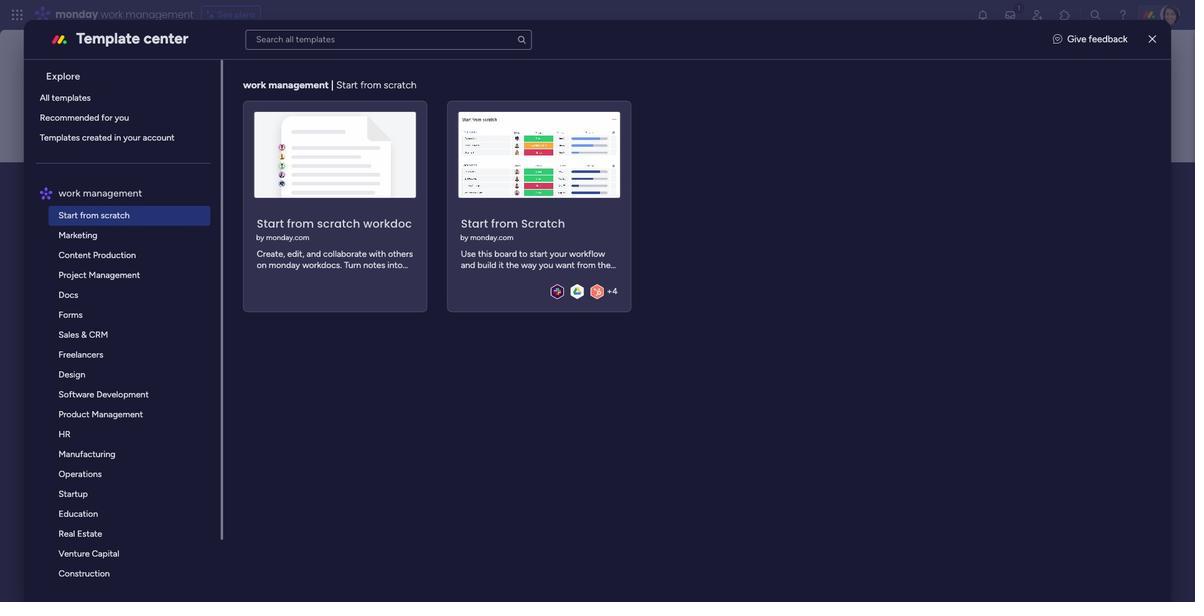 Task type: locate. For each thing, give the bounding box(es) containing it.
2 monday.com from the left
[[470, 233, 514, 242]]

1 horizontal spatial add
[[144, 197, 160, 208]]

management for product management
[[92, 410, 143, 420]]

1 vertical spatial in
[[164, 276, 173, 290]]

in left your at the left top
[[114, 133, 121, 143]]

scratch down search all templates search field at the top of page
[[384, 79, 417, 91]]

0 horizontal spatial work
[[59, 187, 81, 199]]

1 vertical spatial management
[[269, 79, 329, 91]]

scratch down work management
[[101, 210, 130, 221]]

monday.com inside start from scratch workdoc by monday.com
[[266, 233, 309, 242]]

notifications image
[[977, 9, 989, 21]]

james peterson image
[[1161, 5, 1180, 25]]

capital
[[92, 549, 120, 560]]

software development
[[59, 390, 149, 400]]

close image
[[1149, 35, 1157, 44]]

template
[[76, 29, 140, 47]]

from up marketing
[[80, 210, 99, 221]]

|
[[331, 79, 334, 91]]

templates up the recommended
[[52, 93, 91, 103]]

from left scratch
[[491, 216, 518, 231]]

scratch inside start from scratch workdoc by monday.com
[[317, 216, 360, 231]]

marketing
[[59, 230, 98, 241]]

see
[[218, 9, 233, 20]]

plans
[[235, 9, 255, 20]]

recent
[[70, 242, 102, 253]]

add workspace description
[[144, 197, 251, 208]]

workspace down new
[[163, 197, 205, 208]]

explore heading
[[36, 60, 221, 88]]

1 horizontal spatial monday.com
[[470, 233, 514, 242]]

monday
[[55, 7, 98, 22], [269, 260, 300, 271]]

work inside list box
[[59, 187, 81, 199]]

management down production
[[89, 270, 140, 281]]

estate
[[77, 529, 102, 540]]

1 vertical spatial add
[[79, 308, 97, 320]]

by
[[256, 233, 264, 242], [460, 233, 469, 242]]

from inside work management templates element
[[80, 210, 99, 221]]

create, edit, and collaborate with others on monday workdocs. turn notes into actionable tasks, share charts, embed videos and more.
[[257, 249, 413, 293]]

0 vertical spatial management
[[89, 270, 140, 281]]

1 horizontal spatial scratch
[[317, 216, 360, 231]]

into
[[388, 260, 403, 271]]

monday up the actionable
[[269, 260, 300, 271]]

start from scratch by monday.com
[[460, 216, 565, 242]]

management down development
[[92, 410, 143, 420]]

start from scratch
[[59, 210, 130, 221]]

you have 0 boards in this workspace
[[69, 276, 251, 290]]

start for start from scratch workdoc by monday.com
[[257, 216, 284, 231]]

0
[[117, 276, 124, 290]]

with
[[369, 249, 386, 259]]

sales & crm
[[59, 330, 108, 341]]

and up workdocs.
[[307, 249, 321, 259]]

2 horizontal spatial work
[[243, 79, 266, 91]]

tasks,
[[300, 271, 322, 282]]

you
[[115, 113, 129, 123]]

1 vertical spatial and
[[284, 282, 299, 293]]

1 horizontal spatial monday
[[269, 260, 300, 271]]

from for add from templates
[[100, 308, 121, 320]]

turn
[[344, 260, 361, 271]]

monday inside create, edit, and collaborate with others on monday workdocs. turn notes into actionable tasks, share charts, embed videos and more.
[[269, 260, 300, 271]]

on
[[257, 260, 267, 271]]

see plans
[[218, 9, 255, 20]]

from inside the start from scratch by monday.com
[[491, 216, 518, 231]]

add inside 'button'
[[79, 308, 97, 320]]

and
[[307, 249, 321, 259], [284, 282, 299, 293]]

0 horizontal spatial monday.com
[[266, 233, 309, 242]]

1 horizontal spatial by
[[460, 233, 469, 242]]

start for start from scratch by monday.com
[[461, 216, 488, 231]]

templates
[[52, 93, 91, 103], [124, 308, 168, 320]]

edit,
[[287, 249, 304, 259]]

work management templates element
[[36, 206, 221, 603]]

management up "start from scratch"
[[83, 187, 142, 199]]

1 horizontal spatial templates
[[124, 308, 168, 320]]

search image
[[517, 35, 527, 45]]

management for work management | start from scratch
[[269, 79, 329, 91]]

1 vertical spatial management
[[92, 410, 143, 420]]

template center
[[76, 29, 188, 47]]

add from templates
[[79, 308, 168, 320]]

new
[[146, 167, 188, 195]]

in
[[114, 133, 121, 143], [164, 276, 173, 290]]

boards
[[104, 242, 135, 253], [127, 276, 161, 290]]

management for work management
[[83, 187, 142, 199]]

0 horizontal spatial add
[[79, 308, 97, 320]]

content production
[[59, 250, 136, 261]]

embed
[[375, 271, 403, 282]]

give feedback
[[1068, 34, 1128, 45]]

add up &
[[79, 308, 97, 320]]

0 horizontal spatial monday
[[55, 7, 98, 22]]

manufacturing
[[59, 450, 116, 460]]

0 vertical spatial monday
[[55, 7, 98, 22]]

workspace
[[163, 197, 205, 208], [197, 276, 251, 290]]

work management | start from scratch
[[243, 79, 417, 91]]

management left |
[[269, 79, 329, 91]]

work
[[101, 7, 123, 22], [243, 79, 266, 91], [59, 187, 81, 199]]

by inside start from scratch workdoc by monday.com
[[256, 233, 264, 242]]

scratch up collaborate
[[317, 216, 360, 231]]

0 vertical spatial boards
[[104, 242, 135, 253]]

None search field
[[246, 30, 532, 49]]

from inside start from scratch workdoc by monday.com
[[287, 216, 314, 231]]

0 horizontal spatial in
[[114, 133, 121, 143]]

1 monday.com from the left
[[266, 233, 309, 242]]

0 horizontal spatial by
[[256, 233, 264, 242]]

content
[[59, 250, 91, 261]]

from inside add from templates 'button'
[[100, 308, 121, 320]]

scratch for start from scratch workdoc by monday.com
[[317, 216, 360, 231]]

0 vertical spatial work
[[101, 7, 123, 22]]

from right |
[[360, 79, 381, 91]]

start inside work management templates element
[[59, 210, 78, 221]]

forms
[[59, 310, 83, 321]]

created
[[82, 133, 112, 143]]

design
[[59, 370, 86, 380]]

product
[[59, 410, 90, 420]]

in left this
[[164, 276, 173, 290]]

software
[[59, 390, 95, 400]]

from up crm
[[100, 308, 121, 320]]

in inside 'explore' element
[[114, 133, 121, 143]]

1 horizontal spatial and
[[307, 249, 321, 259]]

workspace down permissions
[[197, 276, 251, 290]]

monday.com inside the start from scratch by monday.com
[[470, 233, 514, 242]]

start inside start from scratch workdoc by monday.com
[[257, 216, 284, 231]]

and down the actionable
[[284, 282, 299, 293]]

new workspace
[[146, 167, 303, 195]]

2 vertical spatial management
[[83, 187, 142, 199]]

list box containing explore
[[29, 60, 223, 603]]

monday.com
[[266, 233, 309, 242], [470, 233, 514, 242]]

scratch
[[521, 216, 565, 231]]

boards right the 0
[[127, 276, 161, 290]]

2 by from the left
[[460, 233, 469, 242]]

0 vertical spatial templates
[[52, 93, 91, 103]]

product management
[[59, 410, 143, 420]]

4
[[612, 286, 618, 297]]

recent boards
[[70, 242, 135, 253]]

hr
[[59, 430, 71, 440]]

monday work management
[[55, 7, 193, 22]]

management up center
[[126, 7, 193, 22]]

from up edit,
[[287, 216, 314, 231]]

project
[[59, 270, 87, 281]]

feedback
[[1089, 34, 1128, 45]]

monday up template
[[55, 7, 98, 22]]

0 vertical spatial add
[[144, 197, 160, 208]]

1 horizontal spatial in
[[164, 276, 173, 290]]

v2 user feedback image
[[1053, 33, 1063, 47]]

you
[[69, 276, 88, 290]]

scratch inside work management templates element
[[101, 210, 130, 221]]

notes
[[363, 260, 385, 271]]

apps image
[[1059, 9, 1072, 21]]

start inside the start from scratch by monday.com
[[461, 216, 488, 231]]

scratch for start from scratch
[[101, 210, 130, 221]]

add down new
[[144, 197, 160, 208]]

help image
[[1117, 9, 1129, 21]]

from for start from scratch
[[80, 210, 99, 221]]

1 vertical spatial work
[[243, 79, 266, 91]]

0 horizontal spatial scratch
[[101, 210, 130, 221]]

add for add from templates
[[79, 308, 97, 320]]

see plans button
[[201, 6, 261, 24]]

1 by from the left
[[256, 233, 264, 242]]

1 vertical spatial boards
[[127, 276, 161, 290]]

boards right recent
[[104, 242, 135, 253]]

docs
[[59, 290, 79, 301]]

0 vertical spatial in
[[114, 133, 121, 143]]

from
[[360, 79, 381, 91], [80, 210, 99, 221], [287, 216, 314, 231], [491, 216, 518, 231], [100, 308, 121, 320]]

management
[[126, 7, 193, 22], [269, 79, 329, 91], [83, 187, 142, 199]]

0 horizontal spatial templates
[[52, 93, 91, 103]]

scratch
[[384, 79, 417, 91], [101, 210, 130, 221], [317, 216, 360, 231]]

inbox image
[[1004, 9, 1017, 21]]

1 vertical spatial templates
[[124, 308, 168, 320]]

add for add workspace description
[[144, 197, 160, 208]]

add
[[144, 197, 160, 208], [79, 308, 97, 320]]

management
[[89, 270, 140, 281], [92, 410, 143, 420]]

1 vertical spatial monday
[[269, 260, 300, 271]]

templates down you have 0 boards in this workspace
[[124, 308, 168, 320]]

start
[[336, 79, 358, 91], [59, 210, 78, 221], [257, 216, 284, 231], [461, 216, 488, 231]]

2 vertical spatial work
[[59, 187, 81, 199]]

list box
[[29, 60, 223, 603]]



Task type: describe. For each thing, give the bounding box(es) containing it.
give feedback link
[[1053, 33, 1128, 47]]

recommended for you
[[40, 113, 129, 123]]

venture capital
[[59, 549, 120, 560]]

share
[[324, 271, 345, 282]]

workdoc
[[363, 216, 412, 231]]

recommended
[[40, 113, 100, 123]]

management for project management
[[89, 270, 140, 281]]

startup
[[59, 489, 88, 500]]

all templates
[[40, 93, 91, 103]]

construction
[[59, 569, 110, 580]]

0 vertical spatial management
[[126, 7, 193, 22]]

real
[[59, 529, 75, 540]]

by inside the start from scratch by monday.com
[[460, 233, 469, 242]]

center
[[144, 29, 188, 47]]

crm
[[89, 330, 108, 341]]

invite members image
[[1032, 9, 1044, 21]]

explore
[[46, 70, 80, 82]]

venture
[[59, 549, 90, 560]]

create,
[[257, 249, 285, 259]]

0 horizontal spatial and
[[284, 282, 299, 293]]

more.
[[301, 282, 323, 293]]

actionable
[[257, 271, 297, 282]]

+
[[607, 286, 612, 297]]

production
[[93, 250, 136, 261]]

start from scratch workdoc by monday.com
[[256, 216, 412, 242]]

templates inside 'button'
[[124, 308, 168, 320]]

give
[[1068, 34, 1087, 45]]

select product image
[[11, 9, 24, 21]]

your
[[123, 133, 141, 143]]

from for start from scratch by monday.com
[[491, 216, 518, 231]]

freelancers
[[59, 350, 104, 360]]

this
[[176, 276, 194, 290]]

0 vertical spatial and
[[307, 249, 321, 259]]

videos
[[257, 282, 282, 293]]

collaborate
[[323, 249, 367, 259]]

+ 4
[[607, 286, 618, 297]]

explore element
[[36, 88, 221, 148]]

from for start from scratch workdoc by monday.com
[[287, 216, 314, 231]]

project management
[[59, 270, 140, 281]]

workspace
[[193, 167, 303, 195]]

New Workspace field
[[143, 167, 1022, 195]]

sales
[[59, 330, 79, 341]]

real estate
[[59, 529, 102, 540]]

for
[[102, 113, 113, 123]]

operations
[[59, 469, 102, 480]]

2 horizontal spatial scratch
[[384, 79, 417, 91]]

1 horizontal spatial work
[[101, 7, 123, 22]]

work management
[[59, 187, 142, 199]]

description
[[207, 197, 251, 208]]

account
[[143, 133, 175, 143]]

&
[[81, 330, 87, 341]]

education
[[59, 509, 98, 520]]

1 vertical spatial workspace
[[197, 276, 251, 290]]

1 image
[[1014, 1, 1025, 15]]

work for work management
[[59, 187, 81, 199]]

workdocs.
[[302, 260, 342, 271]]

charts,
[[347, 271, 373, 282]]

development
[[97, 390, 149, 400]]

have
[[91, 276, 114, 290]]

all
[[40, 93, 50, 103]]

start for start from scratch
[[59, 210, 78, 221]]

Search all templates search field
[[246, 30, 532, 49]]

templates created in your account
[[40, 133, 175, 143]]

templates
[[40, 133, 80, 143]]

work for work management | start from scratch
[[243, 79, 266, 91]]

templates inside 'explore' element
[[52, 93, 91, 103]]

search everything image
[[1090, 9, 1102, 21]]

others
[[388, 249, 413, 259]]

permissions
[[206, 242, 259, 253]]

add from templates button
[[69, 302, 178, 327]]

0 vertical spatial workspace
[[163, 197, 205, 208]]



Task type: vqa. For each thing, say whether or not it's contained in the screenshot.
second Requested By field
no



